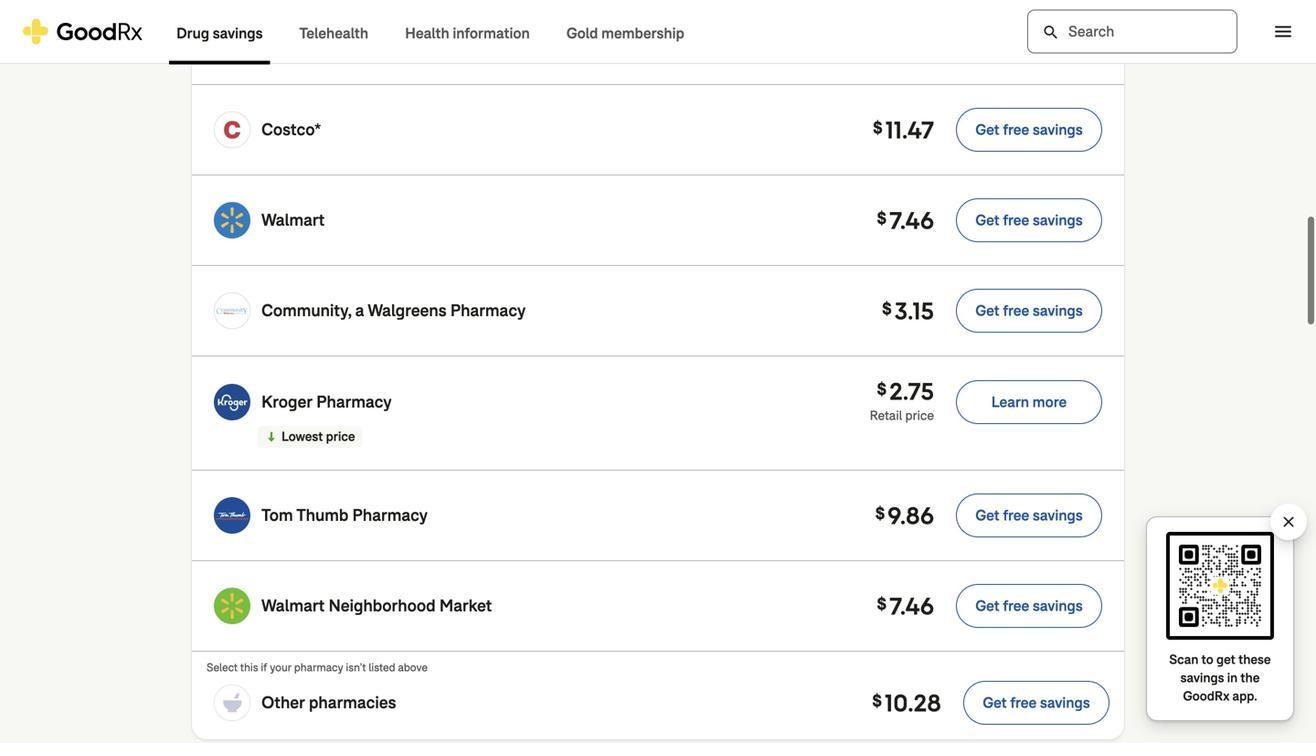 Task type: vqa. For each thing, say whether or not it's contained in the screenshot.
savings corresponding to Walmart Neighborhood Market
yes



Task type: describe. For each thing, give the bounding box(es) containing it.
get for thumb
[[976, 506, 1000, 525]]

savings inside the drug savings link
[[213, 24, 263, 43]]

kroger
[[261, 391, 313, 413]]

get free savings for pharmacies
[[983, 693, 1090, 713]]

clear
[[1280, 513, 1298, 531]]

2 vertical spatial pharmacy
[[352, 505, 428, 526]]

logo of randall's image
[[214, 20, 250, 57]]

app.
[[1233, 688, 1257, 705]]

2.75
[[890, 376, 934, 407]]

search
[[1042, 23, 1060, 42]]

get for pharmacies
[[983, 693, 1007, 713]]

free for pharmacies
[[1010, 693, 1037, 713]]

Search text field
[[1027, 10, 1238, 53]]

7.46 for walmart
[[889, 205, 934, 236]]

more for kroger pharmacy
[[1033, 393, 1067, 412]]

menu button
[[1263, 11, 1303, 52]]

goodrx yellow cross logo image
[[22, 19, 144, 44]]

logo of kroger pharmacy image
[[214, 384, 250, 420]]

health
[[405, 24, 449, 43]]

drug savings link
[[158, 0, 281, 64]]

logo of walmart neighborhood market image
[[214, 588, 250, 624]]

if
[[261, 660, 267, 675]]

1 retail from the top
[[870, 43, 902, 60]]

listed
[[369, 660, 395, 675]]

$ 10.28
[[872, 687, 942, 718]]

thumb
[[296, 505, 349, 526]]

health information link
[[387, 0, 548, 64]]

free for neighborhood
[[1003, 596, 1030, 616]]

gold membership link
[[548, 0, 703, 64]]

goodrx
[[1183, 688, 1230, 705]]

walgreens
[[368, 300, 447, 321]]

get free savings for neighborhood
[[976, 596, 1083, 616]]

9.86
[[888, 500, 934, 531]]

retail inside $ 2.75 retail price
[[870, 407, 902, 424]]

free for a
[[1003, 301, 1030, 320]]

11.47
[[885, 114, 934, 145]]

price for retail price
[[905, 43, 934, 60]]

learn more for kroger pharmacy
[[992, 393, 1067, 412]]

telehealth
[[299, 24, 368, 43]]

$ 7.46 for walmart neighborhood market
[[877, 591, 934, 622]]

savings for walmart neighborhood market
[[1033, 596, 1083, 616]]

0 vertical spatial pharmacy
[[450, 300, 526, 321]]

get for a
[[976, 301, 1000, 320]]

price for lowest price
[[326, 428, 355, 445]]

get
[[1217, 651, 1236, 668]]

$ 9.86
[[875, 500, 934, 531]]

retail price
[[870, 43, 934, 60]]

logo of costco* image
[[214, 112, 250, 148]]

pharmacies
[[309, 692, 396, 713]]

list of pharmacy prices region
[[192, 0, 1124, 739]]

pharmacy
[[294, 660, 343, 675]]

$ for neighborhood
[[877, 593, 889, 615]]

to
[[1202, 651, 1214, 668]]

free for thumb
[[1003, 506, 1030, 525]]

savings for community, a walgreens pharmacy
[[1033, 301, 1083, 320]]

logo of tom thumb pharmacy image
[[214, 497, 250, 534]]

learn more for randall's
[[992, 29, 1067, 48]]

your
[[270, 660, 292, 675]]

learn for randall's
[[992, 29, 1029, 48]]

walmart neighborhood market
[[261, 595, 492, 617]]

a
[[355, 300, 364, 321]]

$ 11.47
[[873, 114, 934, 145]]

7.46 for walmart neighborhood market
[[889, 591, 934, 622]]

this
[[240, 660, 258, 675]]

membership
[[602, 24, 684, 43]]



Task type: locate. For each thing, give the bounding box(es) containing it.
savings inside 'scan to get these savings in the goodrx app.'
[[1181, 670, 1224, 686]]

savings for costco*
[[1033, 120, 1083, 139]]

$ for pharmacies
[[872, 690, 884, 712]]

learn more
[[992, 29, 1067, 48], [992, 393, 1067, 412]]

retail up the $ 11.47
[[870, 43, 902, 60]]

1 vertical spatial 7.46
[[889, 591, 934, 622]]

2 retail from the top
[[870, 407, 902, 424]]

learn
[[992, 29, 1029, 48], [992, 393, 1029, 412]]

$ 7.46
[[877, 205, 934, 236], [877, 591, 934, 622]]

3.15
[[895, 295, 934, 326]]

clear button
[[1280, 513, 1298, 531]]

$ inside the $ 11.47
[[873, 117, 885, 138]]

savings for other pharmacies
[[1040, 693, 1090, 713]]

1 learn from the top
[[992, 29, 1029, 48]]

2 learn from the top
[[992, 393, 1029, 412]]

$ down $ 9.86
[[877, 593, 889, 615]]

information
[[453, 24, 530, 43]]

walmart right logo of walmart neighborhood market
[[261, 595, 325, 617]]

learn for kroger pharmacy
[[992, 393, 1029, 412]]

isn't
[[346, 660, 366, 675]]

lowest price
[[282, 428, 355, 445]]

telehealth link
[[281, 0, 387, 64]]

$ left 9.86
[[875, 503, 887, 524]]

price down kroger pharmacy
[[326, 428, 355, 445]]

randall's
[[261, 27, 329, 49]]

price down 2.75 at the right bottom of the page
[[905, 407, 934, 424]]

price
[[905, 43, 934, 60], [905, 407, 934, 424], [326, 428, 355, 445]]

get for neighborhood
[[976, 596, 1000, 616]]

drug savings
[[176, 24, 263, 43]]

walmart
[[261, 209, 325, 231], [261, 595, 325, 617]]

0 vertical spatial $ 7.46
[[877, 205, 934, 236]]

1 $ 7.46 from the top
[[877, 205, 934, 236]]

get free savings
[[976, 120, 1083, 139], [976, 211, 1083, 230], [976, 301, 1083, 320], [976, 506, 1083, 525], [976, 596, 1083, 616], [983, 693, 1090, 713]]

neighborhood
[[329, 595, 436, 617]]

$ inside $ 10.28
[[872, 690, 884, 712]]

community, a walgreens pharmacy
[[261, 300, 526, 321]]

$ inside $ 9.86
[[875, 503, 887, 524]]

7.46 down 9.86
[[889, 591, 934, 622]]

1 vertical spatial price
[[905, 407, 934, 424]]

10.28
[[885, 687, 942, 718]]

1 vertical spatial learn
[[992, 393, 1029, 412]]

1 learn more from the top
[[992, 29, 1067, 48]]

scan to get these savings in the goodrx app.
[[1169, 651, 1271, 705]]

walmart right logo of walmart
[[261, 209, 325, 231]]

$ 7.46 down $ 9.86
[[877, 591, 934, 622]]

walmart for walmart
[[261, 209, 325, 231]]

$ left 11.47
[[873, 117, 885, 138]]

kroger pharmacy
[[261, 391, 392, 413]]

other pharmacies
[[261, 692, 396, 713]]

$ for a
[[882, 298, 894, 319]]

$ down the $ 11.47
[[877, 207, 889, 229]]

gold membership
[[566, 24, 684, 43]]

walmart for walmart neighborhood market
[[261, 595, 325, 617]]

search search field
[[1027, 10, 1238, 53]]

logo of community, a walgreens pharmacy image
[[214, 293, 250, 329]]

0 vertical spatial retail
[[870, 43, 902, 60]]

2 vertical spatial price
[[326, 428, 355, 445]]

price inside $ 2.75 retail price
[[905, 407, 934, 424]]

1 vertical spatial more
[[1033, 393, 1067, 412]]

$ left 3.15
[[882, 298, 894, 319]]

1 vertical spatial pharmacy
[[316, 391, 392, 413]]

pharmacy right walgreens
[[450, 300, 526, 321]]

community,
[[261, 300, 352, 321]]

$ 7.46 down the $ 11.47
[[877, 205, 934, 236]]

$ for thumb
[[875, 503, 887, 524]]

2 learn more from the top
[[992, 393, 1067, 412]]

health information
[[405, 24, 530, 43]]

retail down 2.75 at the right bottom of the page
[[870, 407, 902, 424]]

free
[[1003, 120, 1030, 139], [1003, 211, 1030, 230], [1003, 301, 1030, 320], [1003, 506, 1030, 525], [1003, 596, 1030, 616], [1010, 693, 1037, 713]]

1 walmart from the top
[[261, 209, 325, 231]]

0 vertical spatial more
[[1033, 29, 1067, 48]]

7.46 down 11.47
[[889, 205, 934, 236]]

select this if your pharmacy isn't listed above
[[207, 660, 428, 675]]

$ 3.15
[[882, 295, 934, 326]]

2 $ 7.46 from the top
[[877, 591, 934, 622]]

1 7.46 from the top
[[889, 205, 934, 236]]

$ left the 10.28
[[872, 690, 884, 712]]

tom
[[261, 505, 293, 526]]

$ left 2.75 at the right bottom of the page
[[877, 378, 889, 400]]

market
[[439, 595, 492, 617]]

$ 7.46 for walmart
[[877, 205, 934, 236]]

savings for tom thumb pharmacy
[[1033, 506, 1083, 525]]

2 walmart from the top
[[261, 595, 325, 617]]

1 vertical spatial retail
[[870, 407, 902, 424]]

pharmacy up lowest price
[[316, 391, 392, 413]]

these
[[1239, 651, 1271, 668]]

the
[[1241, 670, 1260, 686]]

2 more from the top
[[1033, 393, 1067, 412]]

tom thumb pharmacy
[[261, 505, 428, 526]]

2 7.46 from the top
[[889, 591, 934, 622]]

gold
[[566, 24, 598, 43]]

price up 11.47
[[905, 43, 934, 60]]

pharmacy right thumb
[[352, 505, 428, 526]]

get free savings for a
[[976, 301, 1083, 320]]

$ inside $ 2.75 retail price
[[877, 378, 889, 400]]

dialog
[[0, 0, 1316, 743]]

7.46
[[889, 205, 934, 236], [889, 591, 934, 622]]

more for randall's
[[1033, 29, 1067, 48]]

pharmacy
[[450, 300, 526, 321], [316, 391, 392, 413], [352, 505, 428, 526]]

0 vertical spatial learn more
[[992, 29, 1067, 48]]

menu
[[1272, 21, 1294, 43]]

$ for pharmacy
[[877, 378, 889, 400]]

costco*
[[261, 119, 321, 140]]

lowest
[[282, 428, 323, 445]]

scan
[[1169, 651, 1199, 668]]

in
[[1227, 670, 1238, 686]]

1 vertical spatial walmart
[[261, 595, 325, 617]]

$ inside $ 3.15
[[882, 298, 894, 319]]

other
[[261, 692, 305, 713]]

0 vertical spatial 7.46
[[889, 205, 934, 236]]

1 vertical spatial learn more
[[992, 393, 1067, 412]]

0 vertical spatial walmart
[[261, 209, 325, 231]]

savings for walmart
[[1033, 211, 1083, 230]]

logo of other pharmacies image
[[214, 685, 250, 721]]

0 vertical spatial learn
[[992, 29, 1029, 48]]

get
[[976, 120, 1000, 139], [976, 211, 1000, 230], [976, 301, 1000, 320], [976, 506, 1000, 525], [976, 596, 1000, 616], [983, 693, 1007, 713]]

retail
[[870, 43, 902, 60], [870, 407, 902, 424]]

get free savings for thumb
[[976, 506, 1083, 525]]

above
[[398, 660, 428, 675]]

select
[[207, 660, 238, 675]]

1 vertical spatial $ 7.46
[[877, 591, 934, 622]]

$
[[873, 117, 885, 138], [877, 207, 889, 229], [882, 298, 894, 319], [877, 378, 889, 400], [875, 503, 887, 524], [877, 593, 889, 615], [872, 690, 884, 712]]

1 more from the top
[[1033, 29, 1067, 48]]

logo of walmart image
[[214, 202, 250, 239]]

0 vertical spatial price
[[905, 43, 934, 60]]

drug
[[176, 24, 209, 43]]

savings
[[213, 24, 263, 43], [1033, 120, 1083, 139], [1033, 211, 1083, 230], [1033, 301, 1083, 320], [1033, 506, 1083, 525], [1033, 596, 1083, 616], [1181, 670, 1224, 686], [1040, 693, 1090, 713]]

more
[[1033, 29, 1067, 48], [1033, 393, 1067, 412]]

$ 2.75 retail price
[[870, 376, 934, 424]]



